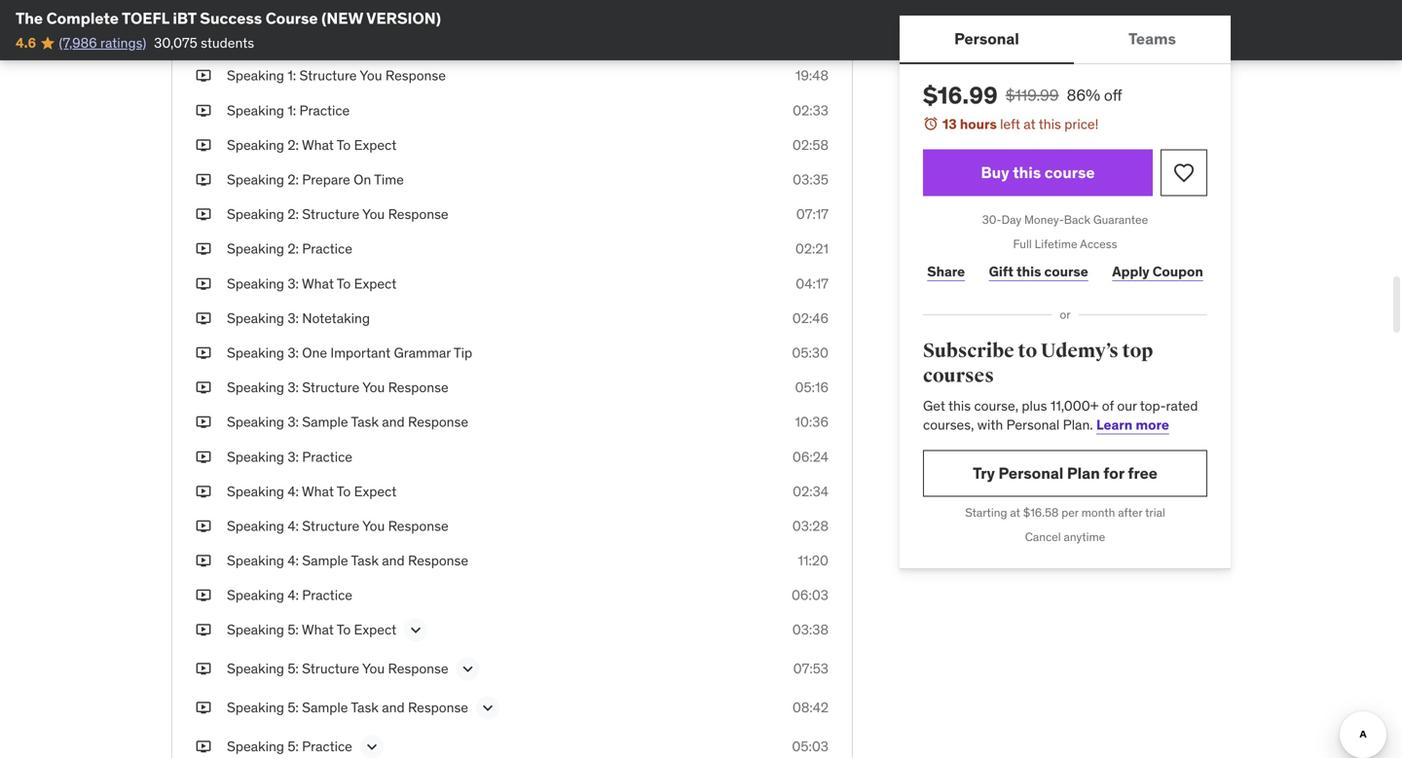 Task type: locate. For each thing, give the bounding box(es) containing it.
11 xsmall image from the top
[[196, 621, 211, 640]]

2 speaking from the top
[[227, 67, 284, 84]]

what up speaking 4: structure you response
[[302, 483, 334, 501]]

apply coupon
[[1113, 263, 1204, 280]]

show lecture description image for expect
[[406, 621, 426, 641]]

personal
[[955, 29, 1020, 49], [1007, 416, 1060, 434], [999, 464, 1064, 483]]

1 vertical spatial at
[[1010, 505, 1021, 521]]

tab list
[[900, 16, 1231, 64]]

1 horizontal spatial show lecture description image
[[406, 621, 426, 641]]

4: up speaking 4: practice
[[288, 552, 299, 570]]

1: down course
[[288, 32, 296, 50]]

3 xsmall image from the top
[[196, 170, 211, 190]]

1 2: from the top
[[288, 136, 299, 154]]

structure down the speaking 2: prepare on time
[[302, 206, 360, 223]]

3 speaking from the top
[[227, 102, 284, 119]]

what for 3:
[[302, 275, 334, 292]]

xsmall image
[[196, 32, 211, 51], [196, 136, 211, 155], [196, 170, 211, 190], [196, 205, 211, 224], [196, 344, 211, 363], [196, 413, 211, 432], [196, 482, 211, 502], [196, 552, 211, 571], [196, 660, 211, 679]]

gift this course
[[989, 263, 1089, 280]]

4: for structure
[[288, 518, 299, 535]]

off
[[1104, 85, 1123, 105]]

0 horizontal spatial show lecture description image
[[362, 738, 382, 758]]

personal up $16.99 at right
[[955, 29, 1020, 49]]

4 what from the top
[[302, 622, 334, 639]]

task
[[351, 414, 379, 431], [351, 552, 379, 570], [351, 700, 379, 717]]

20 speaking from the top
[[227, 700, 284, 717]]

what up 'notetaking'
[[302, 275, 334, 292]]

11 speaking from the top
[[227, 379, 284, 396]]

speaking 3: structure you response
[[227, 379, 449, 396]]

at
[[1024, 115, 1036, 133], [1010, 505, 1021, 521]]

wishlist image
[[1173, 161, 1196, 185]]

14 speaking from the top
[[227, 483, 284, 501]]

this right 'buy'
[[1013, 163, 1041, 183]]

this inside gift this course link
[[1017, 263, 1042, 280]]

trial
[[1146, 505, 1166, 521]]

1 vertical spatial show lecture description image
[[458, 660, 478, 680]]

prepare for 2:
[[302, 171, 350, 188]]

0 vertical spatial personal
[[955, 29, 1020, 49]]

speaking 5: sample task and response
[[227, 700, 468, 717]]

show lecture description image
[[406, 621, 426, 641], [458, 660, 478, 680], [362, 738, 382, 758]]

expect up speaking 4: structure you response
[[354, 483, 397, 501]]

8 xsmall image from the top
[[196, 552, 211, 571]]

4 3: from the top
[[288, 379, 299, 396]]

speaking for speaking 3: sample task and response
[[227, 414, 284, 431]]

13 xsmall image from the top
[[196, 738, 211, 757]]

practice down speaking 2: structure you response
[[302, 240, 353, 258]]

2 horizontal spatial show lecture description image
[[458, 660, 478, 680]]

structure down speaking 1: prepare on time
[[300, 67, 357, 84]]

4: for practice
[[288, 587, 299, 605]]

1 and from the top
[[382, 414, 405, 431]]

3: left one on the left
[[288, 344, 299, 362]]

1 sample from the top
[[302, 414, 348, 431]]

3 task from the top
[[351, 700, 379, 717]]

13
[[943, 115, 957, 133]]

share
[[928, 263, 965, 280]]

5: down speaking 5: what to expect
[[288, 661, 299, 678]]

1 1: from the top
[[288, 32, 296, 50]]

2: for what
[[288, 136, 299, 154]]

prepare up speaking 2: structure you response
[[302, 171, 350, 188]]

1 what from the top
[[302, 136, 334, 154]]

2 vertical spatial sample
[[302, 700, 348, 717]]

course down the lifetime
[[1045, 263, 1089, 280]]

full
[[1014, 237, 1032, 252]]

xsmall image for speaking 4: what to expect
[[196, 482, 211, 502]]

5: for practice
[[288, 739, 299, 756]]

xsmall image for speaking 3: what to expect
[[196, 274, 211, 294]]

0 vertical spatial course
[[1045, 163, 1095, 183]]

5:
[[288, 622, 299, 639], [288, 661, 299, 678], [288, 700, 299, 717], [288, 739, 299, 756]]

30,075 students
[[154, 34, 254, 52]]

3 and from the top
[[382, 700, 405, 717]]

1: up speaking 1: practice
[[288, 67, 296, 84]]

11,000+
[[1051, 397, 1099, 415]]

1 expect from the top
[[354, 136, 397, 154]]

3 3: from the top
[[288, 344, 299, 362]]

task down speaking 5: structure you response
[[351, 700, 379, 717]]

structure down one on the left
[[302, 379, 360, 396]]

to up the speaking 2: prepare on time
[[337, 136, 351, 154]]

2 5: from the top
[[288, 661, 299, 678]]

3 expect from the top
[[354, 483, 397, 501]]

1: up speaking 2: what to expect
[[288, 102, 296, 119]]

1 to from the top
[[337, 136, 351, 154]]

1 vertical spatial 1:
[[288, 67, 296, 84]]

this right gift
[[1017, 263, 1042, 280]]

2 vertical spatial task
[[351, 700, 379, 717]]

sample for 3:
[[302, 414, 348, 431]]

1 vertical spatial prepare
[[302, 171, 350, 188]]

5 xsmall image from the top
[[196, 274, 211, 294]]

speaking for speaking 5: practice
[[227, 739, 284, 756]]

2 1: from the top
[[288, 67, 296, 84]]

$16.58
[[1024, 505, 1059, 521]]

7 xsmall image from the top
[[196, 378, 211, 398]]

0 vertical spatial sample
[[302, 414, 348, 431]]

this up courses,
[[949, 397, 971, 415]]

speaking for speaking 4: sample task and response
[[227, 552, 284, 570]]

what for 2:
[[302, 136, 334, 154]]

3 5: from the top
[[288, 700, 299, 717]]

3 sample from the top
[[302, 700, 348, 717]]

xsmall image for speaking 3: structure you response
[[196, 378, 211, 398]]

speaking for speaking 4: what to expect
[[227, 483, 284, 501]]

expect up the speaking 2: prepare on time
[[354, 136, 397, 154]]

speaking for speaking 5: what to expect
[[227, 622, 284, 639]]

2: down speaking 1: practice
[[288, 136, 299, 154]]

xsmall image for speaking 4: structure you response
[[196, 517, 211, 536]]

06:03
[[792, 587, 829, 605]]

xsmall image for speaking 1: practice
[[196, 101, 211, 120]]

1: for prepare
[[288, 32, 296, 50]]

1 vertical spatial on
[[354, 171, 371, 188]]

0 vertical spatial task
[[351, 414, 379, 431]]

starting at $16.58 per month after trial cancel anytime
[[965, 505, 1166, 545]]

access
[[1080, 237, 1118, 252]]

3: down speaking 3: what to expect
[[288, 310, 299, 327]]

2 and from the top
[[382, 552, 405, 570]]

you down the speaking 2: prepare on time
[[362, 206, 385, 223]]

guarantee
[[1094, 212, 1149, 228]]

speaking 2: prepare on time
[[227, 171, 404, 188]]

practice down speaking 1: structure you response at the left of page
[[300, 102, 350, 119]]

2: up speaking 2: practice on the top left
[[288, 206, 299, 223]]

$16.99 $119.99 86% off
[[923, 81, 1123, 110]]

05:03
[[792, 739, 829, 756]]

task down speaking 3: structure you response
[[351, 414, 379, 431]]

structure up the speaking 4: sample task and response
[[302, 518, 360, 535]]

1 speaking from the top
[[227, 32, 284, 50]]

2 sample from the top
[[302, 552, 348, 570]]

2 to from the top
[[337, 275, 351, 292]]

0 vertical spatial on
[[351, 32, 369, 50]]

our
[[1118, 397, 1137, 415]]

6 xsmall image from the top
[[196, 413, 211, 432]]

0 vertical spatial 1:
[[288, 32, 296, 50]]

plus
[[1022, 397, 1048, 415]]

9 speaking from the top
[[227, 310, 284, 327]]

course up back at top right
[[1045, 163, 1095, 183]]

you down '(new'
[[360, 67, 382, 84]]

5 3: from the top
[[288, 414, 299, 431]]

3 what from the top
[[302, 483, 334, 501]]

to for 3:
[[337, 275, 351, 292]]

3 1: from the top
[[288, 102, 296, 119]]

buy this course button
[[923, 150, 1153, 196]]

and
[[382, 414, 405, 431], [382, 552, 405, 570], [382, 700, 405, 717]]

this inside get this course, plus 11,000+ of our top-rated courses, with personal plan.
[[949, 397, 971, 415]]

4 speaking from the top
[[227, 136, 284, 154]]

speaking 2: what to expect
[[227, 136, 397, 154]]

8 xsmall image from the top
[[196, 448, 211, 467]]

4 2: from the top
[[288, 240, 299, 258]]

personal button
[[900, 16, 1074, 62]]

xsmall image for speaking 4: practice
[[196, 586, 211, 606]]

1 4: from the top
[[288, 483, 299, 501]]

on
[[351, 32, 369, 50], [354, 171, 371, 188]]

and down speaking 4: structure you response
[[382, 552, 405, 570]]

speaking for speaking 2: structure you response
[[227, 206, 284, 223]]

5: down speaking 4: practice
[[288, 622, 299, 639]]

2: up speaking 3: what to expect
[[288, 240, 299, 258]]

0 vertical spatial and
[[382, 414, 405, 431]]

3:
[[288, 275, 299, 292], [288, 310, 299, 327], [288, 344, 299, 362], [288, 379, 299, 396], [288, 414, 299, 431], [288, 448, 299, 466]]

personal up $16.58 in the right of the page
[[999, 464, 1064, 483]]

on up speaking 2: structure you response
[[354, 171, 371, 188]]

3: down speaking 2: practice on the top left
[[288, 275, 299, 292]]

teams
[[1129, 29, 1177, 49]]

sample for 4:
[[302, 552, 348, 570]]

sample down speaking 5: structure you response
[[302, 700, 348, 717]]

xsmall image for speaking 3: one important grammar tip
[[196, 344, 211, 363]]

3 2: from the top
[[288, 206, 299, 223]]

5 speaking from the top
[[227, 171, 284, 188]]

prepare down '(new'
[[300, 32, 348, 50]]

gift this course link
[[985, 252, 1093, 291]]

learn
[[1097, 416, 1133, 434]]

10 xsmall image from the top
[[196, 586, 211, 606]]

2 3: from the top
[[288, 310, 299, 327]]

5: down speaking 5: sample task and response
[[288, 739, 299, 756]]

speaking 2: practice
[[227, 240, 353, 258]]

3: for sample
[[288, 414, 299, 431]]

1: for practice
[[288, 102, 296, 119]]

expect
[[354, 136, 397, 154], [354, 275, 397, 292], [354, 483, 397, 501], [354, 622, 397, 639]]

speaking 3: what to expect
[[227, 275, 397, 292]]

you up the speaking 4: sample task and response
[[362, 518, 385, 535]]

1 horizontal spatial at
[[1024, 115, 1036, 133]]

1 vertical spatial personal
[[1007, 416, 1060, 434]]

3: up the speaking 3: sample task and response
[[288, 379, 299, 396]]

task down speaking 4: structure you response
[[351, 552, 379, 570]]

time down version)
[[372, 32, 401, 50]]

expect up 'notetaking'
[[354, 275, 397, 292]]

4: up speaking 5: what to expect
[[288, 587, 299, 605]]

this inside buy this course button
[[1013, 163, 1041, 183]]

expect for speaking 5: what to expect
[[354, 622, 397, 639]]

7 xsmall image from the top
[[196, 482, 211, 502]]

1 5: from the top
[[288, 622, 299, 639]]

after
[[1118, 505, 1143, 521]]

0 horizontal spatial at
[[1010, 505, 1021, 521]]

18 speaking from the top
[[227, 622, 284, 639]]

the
[[16, 8, 43, 28]]

speaking for speaking 1: practice
[[227, 102, 284, 119]]

2 what from the top
[[302, 275, 334, 292]]

sample down speaking 3: structure you response
[[302, 414, 348, 431]]

ratings)
[[100, 34, 146, 52]]

on down '(new'
[[351, 32, 369, 50]]

tab list containing personal
[[900, 16, 1231, 64]]

4: down "speaking 3: practice"
[[288, 483, 299, 501]]

16 speaking from the top
[[227, 552, 284, 570]]

3 xsmall image from the top
[[196, 101, 211, 120]]

19 speaking from the top
[[227, 661, 284, 678]]

21 speaking from the top
[[227, 739, 284, 756]]

time for speaking 1: prepare on time
[[372, 32, 401, 50]]

1 vertical spatial and
[[382, 552, 405, 570]]

xsmall image for speaking 3: sample task and response
[[196, 413, 211, 432]]

1: for structure
[[288, 67, 296, 84]]

practice up speaking 5: what to expect
[[302, 587, 353, 605]]

you for 2:
[[362, 206, 385, 223]]

2 course from the top
[[1045, 263, 1089, 280]]

and down speaking 3: structure you response
[[382, 414, 405, 431]]

1 vertical spatial time
[[374, 171, 404, 188]]

13 speaking from the top
[[227, 448, 284, 466]]

what up speaking 5: structure you response
[[302, 622, 334, 639]]

2 vertical spatial 1:
[[288, 102, 296, 119]]

1 task from the top
[[351, 414, 379, 431]]

expect for speaking 3: what to expect
[[354, 275, 397, 292]]

speaking for speaking 3: structure you response
[[227, 379, 284, 396]]

speaking 4: what to expect
[[227, 483, 397, 501]]

xsmall image for speaking 2: practice
[[196, 240, 211, 259]]

and down speaking 5: structure you response
[[382, 700, 405, 717]]

expect up speaking 5: structure you response
[[354, 622, 397, 639]]

4 4: from the top
[[288, 587, 299, 605]]

you up speaking 5: sample task and response
[[362, 661, 385, 678]]

3: up speaking 4: what to expect
[[288, 448, 299, 466]]

you
[[360, 67, 382, 84], [362, 206, 385, 223], [362, 379, 385, 396], [362, 518, 385, 535], [362, 661, 385, 678]]

this for buy
[[1013, 163, 1041, 183]]

(7,986
[[59, 34, 97, 52]]

xsmall image
[[196, 0, 211, 16], [196, 66, 211, 86], [196, 101, 211, 120], [196, 240, 211, 259], [196, 274, 211, 294], [196, 309, 211, 328], [196, 378, 211, 398], [196, 448, 211, 467], [196, 517, 211, 536], [196, 586, 211, 606], [196, 621, 211, 640], [196, 699, 211, 718], [196, 738, 211, 757]]

sample down speaking 4: structure you response
[[302, 552, 348, 570]]

2 vertical spatial and
[[382, 700, 405, 717]]

course inside button
[[1045, 163, 1095, 183]]

this
[[1039, 115, 1062, 133], [1013, 163, 1041, 183], [1017, 263, 1042, 280], [949, 397, 971, 415]]

toefl
[[122, 8, 169, 28]]

30-
[[983, 212, 1002, 228]]

5 xsmall image from the top
[[196, 344, 211, 363]]

price!
[[1065, 115, 1099, 133]]

1 vertical spatial task
[[351, 552, 379, 570]]

to up speaking 5: structure you response
[[337, 622, 351, 639]]

personal inside button
[[955, 29, 1020, 49]]

4 5: from the top
[[288, 739, 299, 756]]

structure for 2:
[[302, 206, 360, 223]]

02:33
[[793, 102, 829, 119]]

at left $16.58 in the right of the page
[[1010, 505, 1021, 521]]

6 xsmall image from the top
[[196, 309, 211, 328]]

2 task from the top
[[351, 552, 379, 570]]

buy this course
[[981, 163, 1095, 183]]

17 speaking from the top
[[227, 587, 284, 605]]

6 3: from the top
[[288, 448, 299, 466]]

practice down speaking 5: sample task and response
[[302, 739, 352, 756]]

3 4: from the top
[[288, 552, 299, 570]]

0 vertical spatial show lecture description image
[[406, 621, 426, 641]]

86%
[[1067, 85, 1101, 105]]

3: for one
[[288, 344, 299, 362]]

08:42
[[793, 700, 829, 717]]

3: up "speaking 3: practice"
[[288, 414, 299, 431]]

to up 'notetaking'
[[337, 275, 351, 292]]

structure
[[300, 67, 357, 84], [302, 206, 360, 223], [302, 379, 360, 396], [302, 518, 360, 535], [302, 661, 360, 678]]

4: down speaking 4: what to expect
[[288, 518, 299, 535]]

5: for sample
[[288, 700, 299, 717]]

3 to from the top
[[337, 483, 351, 501]]

2 4: from the top
[[288, 518, 299, 535]]

5: up 'speaking 5: practice'
[[288, 700, 299, 717]]

2 vertical spatial personal
[[999, 464, 1064, 483]]

1 vertical spatial sample
[[302, 552, 348, 570]]

2 xsmall image from the top
[[196, 136, 211, 155]]

1 course from the top
[[1045, 163, 1095, 183]]

2 2: from the top
[[288, 171, 299, 188]]

time
[[372, 32, 401, 50], [374, 171, 404, 188]]

0 vertical spatial prepare
[[300, 32, 348, 50]]

speaking for speaking 5: sample task and response
[[227, 700, 284, 717]]

0 vertical spatial time
[[372, 32, 401, 50]]

this for gift
[[1017, 263, 1042, 280]]

1 3: from the top
[[288, 275, 299, 292]]

complete
[[46, 8, 119, 28]]

4 xsmall image from the top
[[196, 240, 211, 259]]

2 xsmall image from the top
[[196, 66, 211, 86]]

at right left
[[1024, 115, 1036, 133]]

and for speaking 5: sample task and response
[[382, 700, 405, 717]]

15 speaking from the top
[[227, 518, 284, 535]]

4 expect from the top
[[354, 622, 397, 639]]

you for 5:
[[362, 661, 385, 678]]

personal down 'plus'
[[1007, 416, 1060, 434]]

8 speaking from the top
[[227, 275, 284, 292]]

4: for what
[[288, 483, 299, 501]]

expect for speaking 2: what to expect
[[354, 136, 397, 154]]

2 expect from the top
[[354, 275, 397, 292]]

practice up speaking 4: what to expect
[[302, 448, 353, 466]]

structure for 4:
[[302, 518, 360, 535]]

7 speaking from the top
[[227, 240, 284, 258]]

(new
[[322, 8, 363, 28]]

tip
[[454, 344, 472, 362]]

of
[[1102, 397, 1114, 415]]

what up the speaking 2: prepare on time
[[302, 136, 334, 154]]

1 xsmall image from the top
[[196, 0, 211, 16]]

1:
[[288, 32, 296, 50], [288, 67, 296, 84], [288, 102, 296, 119]]

speaking 1: structure you response
[[227, 67, 446, 84]]

expect for speaking 4: what to expect
[[354, 483, 397, 501]]

structure up speaking 5: sample task and response
[[302, 661, 360, 678]]

practice
[[300, 102, 350, 119], [302, 240, 353, 258], [302, 448, 353, 466], [302, 587, 353, 605], [302, 739, 352, 756]]

4 to from the top
[[337, 622, 351, 639]]

4 xsmall image from the top
[[196, 205, 211, 224]]

02:21
[[796, 240, 829, 258]]

you down important
[[362, 379, 385, 396]]

2: down speaking 2: what to expect
[[288, 171, 299, 188]]

time up speaking 2: structure you response
[[374, 171, 404, 188]]

learn more
[[1097, 416, 1170, 434]]

time for speaking 2: prepare on time
[[374, 171, 404, 188]]

10 speaking from the top
[[227, 344, 284, 362]]

to
[[337, 136, 351, 154], [337, 275, 351, 292], [337, 483, 351, 501], [337, 622, 351, 639]]

2: for prepare
[[288, 171, 299, 188]]

9 xsmall image from the top
[[196, 517, 211, 536]]

course
[[266, 8, 318, 28]]

1 vertical spatial course
[[1045, 263, 1089, 280]]

practice for speaking 4: practice
[[302, 587, 353, 605]]

to up speaking 4: structure you response
[[337, 483, 351, 501]]

6 speaking from the top
[[227, 206, 284, 223]]

12 speaking from the top
[[227, 414, 284, 431]]

3: for practice
[[288, 448, 299, 466]]

share button
[[923, 252, 970, 291]]

speaking 5: practice
[[227, 739, 352, 756]]

what
[[302, 136, 334, 154], [302, 275, 334, 292], [302, 483, 334, 501], [302, 622, 334, 639]]

05:30
[[792, 344, 829, 362]]



Task type: vqa. For each thing, say whether or not it's contained in the screenshot.


Task type: describe. For each thing, give the bounding box(es) containing it.
speaking for speaking 3: what to expect
[[227, 275, 284, 292]]

course for gift this course
[[1045, 263, 1089, 280]]

5: for what
[[288, 622, 299, 639]]

2 vertical spatial show lecture description image
[[362, 738, 382, 758]]

03:35
[[793, 171, 829, 188]]

what for 5:
[[302, 622, 334, 639]]

4.6
[[16, 34, 36, 52]]

ibt
[[173, 8, 196, 28]]

teams button
[[1074, 16, 1231, 62]]

and for speaking 4: sample task and response
[[382, 552, 405, 570]]

get this course, plus 11,000+ of our top-rated courses, with personal plan.
[[923, 397, 1198, 434]]

rated
[[1166, 397, 1198, 415]]

back
[[1064, 212, 1091, 228]]

07:53
[[793, 661, 829, 678]]

19:48
[[796, 67, 829, 84]]

xsmall image for speaking 2: what to expect
[[196, 136, 211, 155]]

06:24
[[793, 448, 829, 466]]

personal inside get this course, plus 11,000+ of our top-rated courses, with personal plan.
[[1007, 416, 1060, 434]]

10:36
[[795, 414, 829, 431]]

practice for speaking 1: practice
[[300, 102, 350, 119]]

to for 4:
[[337, 483, 351, 501]]

sample for 5:
[[302, 700, 348, 717]]

you for 3:
[[362, 379, 385, 396]]

xsmall image for speaking 2: structure you response
[[196, 205, 211, 224]]

4: for sample
[[288, 552, 299, 570]]

anytime
[[1064, 530, 1106, 545]]

money-
[[1025, 212, 1064, 228]]

speaking 4: sample task and response
[[227, 552, 469, 570]]

top
[[1123, 339, 1154, 363]]

speaking 4: structure you response
[[227, 518, 449, 535]]

$16.99
[[923, 81, 998, 110]]

speaking 3: one important grammar tip
[[227, 344, 472, 362]]

and for speaking 3: sample task and response
[[382, 414, 405, 431]]

speaking for speaking 2: prepare on time
[[227, 171, 284, 188]]

free
[[1128, 464, 1158, 483]]

structure for 3:
[[302, 379, 360, 396]]

3: for notetaking
[[288, 310, 299, 327]]

try
[[973, 464, 995, 483]]

the complete toefl ibt success course (new version)
[[16, 8, 441, 28]]

hours
[[960, 115, 997, 133]]

xsmall image for speaking 3: notetaking
[[196, 309, 211, 328]]

lifetime
[[1035, 237, 1078, 252]]

$119.99
[[1006, 85, 1059, 105]]

30,075
[[154, 34, 198, 52]]

apply coupon button
[[1108, 252, 1208, 291]]

this left price!
[[1039, 115, 1062, 133]]

per
[[1062, 505, 1079, 521]]

success
[[200, 8, 262, 28]]

coupon
[[1153, 263, 1204, 280]]

you for 1:
[[360, 67, 382, 84]]

students
[[201, 34, 254, 52]]

on for speaking 2: prepare on time
[[354, 171, 371, 188]]

month
[[1082, 505, 1116, 521]]

speaking for speaking 2: practice
[[227, 240, 284, 258]]

get
[[923, 397, 946, 415]]

gift
[[989, 263, 1014, 280]]

alarm image
[[923, 116, 939, 131]]

2: for structure
[[288, 206, 299, 223]]

grammar
[[394, 344, 451, 362]]

to for 2:
[[337, 136, 351, 154]]

udemy's
[[1041, 339, 1119, 363]]

speaking 5: what to expect
[[227, 622, 397, 639]]

9 xsmall image from the top
[[196, 660, 211, 679]]

speaking for speaking 2: what to expect
[[227, 136, 284, 154]]

1 xsmall image from the top
[[196, 32, 211, 51]]

on for speaking 1: prepare on time
[[351, 32, 369, 50]]

left
[[1001, 115, 1021, 133]]

what for 4:
[[302, 483, 334, 501]]

apply
[[1113, 263, 1150, 280]]

speaking for speaking 3: notetaking
[[227, 310, 284, 327]]

practice for speaking 2: practice
[[302, 240, 353, 258]]

or
[[1060, 307, 1071, 323]]

top-
[[1140, 397, 1166, 415]]

05:16
[[795, 379, 829, 396]]

plan
[[1067, 464, 1100, 483]]

try personal plan for free
[[973, 464, 1158, 483]]

with
[[978, 416, 1004, 434]]

speaking 5: structure you response
[[227, 661, 449, 678]]

02:58
[[793, 136, 829, 154]]

xsmall image for speaking 4: sample task and response
[[196, 552, 211, 571]]

speaking 4: practice
[[227, 587, 353, 605]]

prepare for 1:
[[300, 32, 348, 50]]

03:38
[[793, 622, 829, 639]]

plan.
[[1063, 416, 1094, 434]]

xsmall image for speaking 2: prepare on time
[[196, 170, 211, 190]]

version)
[[366, 8, 441, 28]]

speaking for speaking 4: practice
[[227, 587, 284, 605]]

courses,
[[923, 416, 974, 434]]

speaking for speaking 1: structure you response
[[227, 67, 284, 84]]

practice for speaking 3: practice
[[302, 448, 353, 466]]

0 vertical spatial at
[[1024, 115, 1036, 133]]

xsmall image for speaking 1: structure you response
[[196, 66, 211, 86]]

buy
[[981, 163, 1010, 183]]

task for 5:
[[351, 700, 379, 717]]

more
[[1136, 416, 1170, 434]]

02:46
[[793, 310, 829, 327]]

03:28
[[793, 518, 829, 535]]

12 xsmall image from the top
[[196, 699, 211, 718]]

important
[[331, 344, 391, 362]]

speaking for speaking 5: structure you response
[[227, 661, 284, 678]]

speaking 3: notetaking
[[227, 310, 370, 327]]

02:34
[[793, 483, 829, 501]]

show lecture description image for response
[[458, 660, 478, 680]]

show lecture description image
[[478, 699, 498, 719]]

speaking for speaking 4: structure you response
[[227, 518, 284, 535]]

to
[[1018, 339, 1038, 363]]

this for get
[[949, 397, 971, 415]]

practice for speaking 5: practice
[[302, 739, 352, 756]]

3: for structure
[[288, 379, 299, 396]]

3: for what
[[288, 275, 299, 292]]

starting
[[965, 505, 1008, 521]]

you for 4:
[[362, 518, 385, 535]]

structure for 5:
[[302, 661, 360, 678]]

speaking for speaking 1: prepare on time
[[227, 32, 284, 50]]

structure for 1:
[[300, 67, 357, 84]]

try personal plan for free link
[[923, 450, 1208, 497]]

learn more link
[[1097, 416, 1170, 434]]

(7,986 ratings)
[[59, 34, 146, 52]]

for
[[1104, 464, 1125, 483]]

speaking for speaking 3: practice
[[227, 448, 284, 466]]

speaking 1: prepare on time
[[227, 32, 401, 50]]

cancel
[[1025, 530, 1061, 545]]

speaking 2: structure you response
[[227, 206, 449, 223]]

xsmall image for speaking 3: practice
[[196, 448, 211, 467]]

task for 4:
[[351, 552, 379, 570]]

to for 5:
[[337, 622, 351, 639]]

speaking for speaking 3: one important grammar tip
[[227, 344, 284, 362]]

at inside starting at $16.58 per month after trial cancel anytime
[[1010, 505, 1021, 521]]

5: for structure
[[288, 661, 299, 678]]

courses
[[923, 364, 994, 388]]

task for 3:
[[351, 414, 379, 431]]

2: for practice
[[288, 240, 299, 258]]

one
[[302, 344, 327, 362]]

30-day money-back guarantee full lifetime access
[[983, 212, 1149, 252]]



